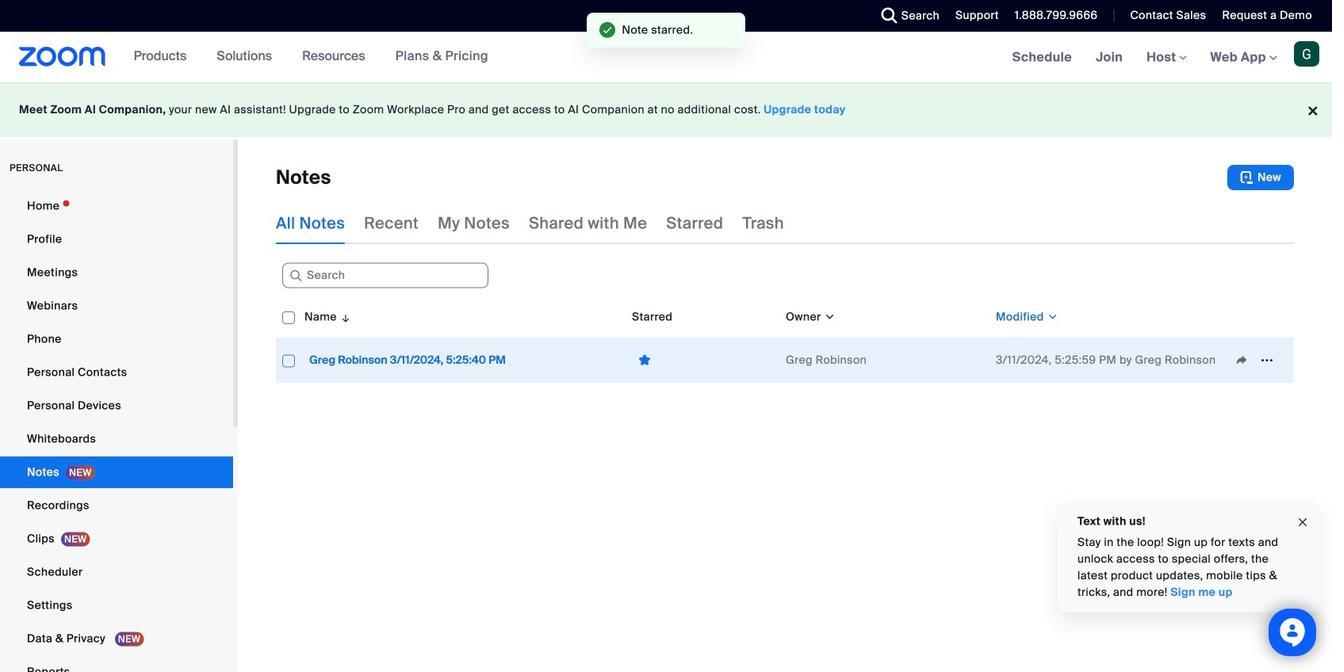 Task type: locate. For each thing, give the bounding box(es) containing it.
down image
[[821, 309, 836, 325]]

arrow down image
[[337, 308, 352, 327]]

banner
[[0, 32, 1333, 84]]

product information navigation
[[122, 32, 500, 82]]

greg robinson 3/11/2024, 5:25:40 pm starred image
[[632, 353, 658, 368]]

footer
[[0, 82, 1333, 137]]

close image
[[1297, 514, 1310, 532]]

tabs of all notes page tab list
[[276, 203, 784, 244]]

meetings navigation
[[1001, 32, 1333, 84]]

application
[[276, 297, 1294, 383]]



Task type: describe. For each thing, give the bounding box(es) containing it.
personal menu menu
[[0, 190, 233, 673]]

profile picture image
[[1294, 41, 1320, 67]]

zoom logo image
[[19, 47, 106, 67]]

success image
[[600, 22, 616, 38]]

Search text field
[[282, 263, 489, 289]]



Task type: vqa. For each thing, say whether or not it's contained in the screenshot.
App
no



